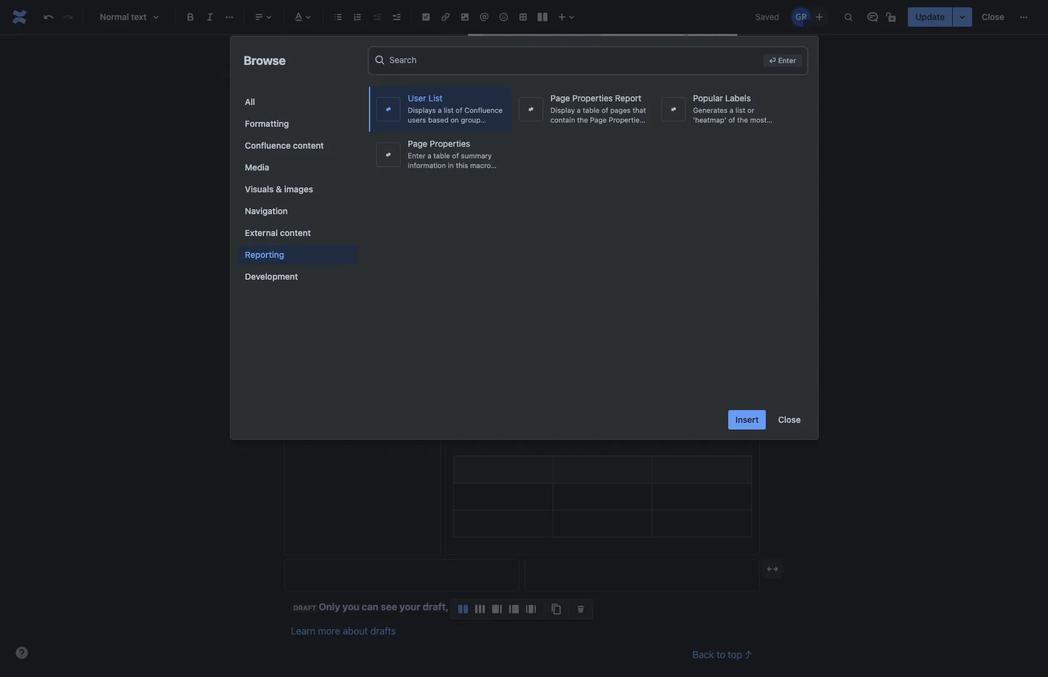 Task type: vqa. For each thing, say whether or not it's contained in the screenshot.
banner at the top containing Home
no



Task type: describe. For each thing, give the bounding box(es) containing it.
user
[[408, 93, 426, 103]]

displays
[[408, 106, 436, 114]]

adjust update settings image
[[956, 10, 970, 24]]

your
[[400, 602, 421, 613]]

confluence content
[[245, 140, 324, 151]]

formatting
[[245, 118, 289, 129]]

more for learn more about tables
[[318, 237, 340, 248]]

outdent ⇧tab image
[[370, 10, 384, 24]]

page properties report button
[[512, 86, 654, 132]]

page properties report
[[550, 93, 641, 103]]

redo ⌘⇧z image
[[61, 10, 75, 24]]

unless
[[451, 602, 482, 613]]

0 horizontal spatial to
[[558, 602, 568, 613]]

properties for page properties report
[[572, 93, 613, 103]]

development button
[[238, 267, 357, 287]]

link image
[[438, 10, 453, 24]]

based
[[428, 116, 448, 124]]

draft
[[294, 604, 316, 612]]

learn more about drafts
[[291, 626, 396, 637]]

2 you from the left
[[484, 602, 501, 613]]

three columns image
[[473, 602, 488, 617]]

popular labels generates a list or 'heatmap' of the most popular labels.
[[693, 93, 767, 134]]

visuals
[[245, 184, 274, 194]]

share
[[503, 602, 529, 613]]

group
[[461, 116, 480, 124]]

popular
[[693, 93, 723, 103]]

the
[[737, 116, 748, 124]]

browse dialog
[[230, 36, 818, 440]]

go wide image
[[766, 562, 780, 577]]

confluence inside "button"
[[245, 140, 291, 151]]

browse
[[244, 53, 286, 67]]

enter
[[779, 56, 796, 64]]

a for labels
[[730, 106, 734, 114]]

indent tab image
[[389, 10, 404, 24]]

learn for learn more about drafts
[[291, 626, 316, 637]]

properties for page properties
[[430, 138, 470, 149]]

advanced search image
[[374, 54, 386, 66]]

report
[[615, 93, 641, 103]]

page properties
[[408, 138, 470, 149]]

back to top ⤴ link
[[693, 650, 753, 661]]

1 horizontal spatial a
[[532, 602, 537, 613]]

action item image
[[419, 10, 434, 24]]

remove image
[[574, 602, 588, 617]]

three columns with sidebars image
[[524, 602, 539, 617]]

of inside user list displays a list of confluence users based on group membership.
[[456, 106, 462, 114]]

table image
[[516, 10, 531, 24]]

on
[[450, 116, 459, 124]]

layouts image
[[536, 10, 550, 24]]

bold ⌘b image
[[183, 10, 198, 24]]

type
[[306, 213, 331, 224]]

confluence inside user list displays a list of confluence users based on group membership.
[[464, 106, 503, 114]]

list
[[428, 93, 443, 103]]

page properties button
[[369, 132, 512, 177]]

generates
[[693, 106, 728, 114]]

only
[[319, 602, 340, 613]]

more for learn more about drafts
[[318, 626, 340, 637]]

bullet list ⌘⇧8 image
[[331, 10, 346, 24]]



Task type: locate. For each thing, give the bounding box(es) containing it.
all button
[[238, 92, 357, 112]]

user list displays a list of confluence users based on group membership.
[[408, 93, 503, 134]]

1 you from the left
[[343, 602, 360, 613]]

about left the tables
[[343, 237, 368, 248]]

update button
[[909, 7, 953, 27]]

insert button
[[729, 410, 766, 430]]

0 vertical spatial of
[[456, 106, 462, 114]]

images
[[284, 184, 313, 194]]

about left drafts
[[343, 626, 368, 637]]

content inside button
[[280, 228, 311, 238]]

reporting
[[245, 250, 284, 260]]

learn down type
[[291, 237, 316, 248]]

see
[[381, 602, 397, 613]]

close right insert
[[779, 415, 801, 425]]

users
[[408, 116, 426, 124]]

undo ⌘z image
[[41, 10, 56, 24]]

0 horizontal spatial a
[[438, 106, 442, 114]]

list for labels
[[736, 106, 745, 114]]

⏎
[[770, 56, 777, 64]]

close inside browse dialog
[[779, 415, 801, 425]]

right sidebar image
[[490, 602, 505, 617]]

page inside button
[[550, 93, 570, 103]]

1 horizontal spatial close
[[982, 12, 1005, 22]]

can
[[362, 602, 379, 613]]

confluence
[[464, 106, 503, 114], [245, 140, 291, 151]]

it.
[[570, 602, 580, 613]]

2 about from the top
[[343, 626, 368, 637]]

more down type
[[318, 237, 340, 248]]

numbered list ⌘⇧7 image
[[350, 10, 365, 24]]

add image, video, or file image
[[458, 10, 472, 24]]

external
[[245, 228, 278, 238]]

1 horizontal spatial of
[[729, 116, 735, 124]]

a inside the popular labels generates a list or 'heatmap' of the most popular labels.
[[730, 106, 734, 114]]

link
[[539, 602, 556, 613]]

page for page properties
[[408, 138, 427, 149]]

visuals & images button
[[238, 180, 357, 199]]

to left it.
[[558, 602, 568, 613]]

a inside user list displays a list of confluence users based on group membership.
[[438, 106, 442, 114]]

&
[[276, 184, 282, 194]]

2 learn from the top
[[291, 626, 316, 637]]

1 vertical spatial learn
[[291, 626, 316, 637]]

properties left report
[[572, 93, 613, 103]]

most
[[750, 116, 767, 124]]

1 horizontal spatial confluence
[[464, 106, 503, 114]]

1 about from the top
[[343, 237, 368, 248]]

1 more from the top
[[318, 237, 340, 248]]

1 horizontal spatial page
[[550, 93, 570, 103]]

close right adjust update settings icon
[[982, 12, 1005, 22]]

learn
[[291, 237, 316, 248], [291, 626, 316, 637]]

2 horizontal spatial a
[[730, 106, 734, 114]]

confluence up group
[[464, 106, 503, 114]]

learn more about drafts link
[[291, 626, 396, 637]]

a down labels
[[730, 106, 734, 114]]

labels.
[[721, 126, 742, 134]]

development
[[245, 271, 298, 282]]

page
[[550, 93, 570, 103], [408, 138, 427, 149]]

page for page properties report
[[550, 93, 570, 103]]

labels
[[725, 93, 751, 103]]

visuals & images
[[245, 184, 313, 194]]

1 vertical spatial close button
[[771, 410, 809, 430]]

left sidebar image
[[507, 602, 522, 617]]

navigation button
[[238, 202, 357, 221]]

search field
[[390, 49, 759, 71]]

formatting button
[[238, 114, 357, 134]]

1 horizontal spatial list
[[736, 106, 745, 114]]

0 horizontal spatial close button
[[771, 410, 809, 430]]

of inside the popular labels generates a list or 'heatmap' of the most popular labels.
[[729, 116, 735, 124]]

close button right insert button
[[771, 410, 809, 430]]

1 horizontal spatial to
[[717, 650, 726, 661]]

you
[[343, 602, 360, 613], [484, 602, 501, 613]]

emoji image
[[497, 10, 511, 24]]

2 more from the top
[[318, 626, 340, 637]]

1 vertical spatial about
[[343, 626, 368, 637]]

mention image
[[477, 10, 492, 24]]

1 vertical spatial properties
[[430, 138, 470, 149]]

0 horizontal spatial properties
[[430, 138, 470, 149]]

0 vertical spatial more
[[318, 237, 340, 248]]

content inside "button"
[[293, 140, 324, 151]]

content
[[293, 140, 324, 151], [280, 228, 311, 238]]

to
[[558, 602, 568, 613], [717, 650, 726, 661]]

⤴
[[745, 650, 753, 661]]

1 vertical spatial content
[[280, 228, 311, 238]]

list up the
[[736, 106, 745, 114]]

1 vertical spatial to
[[717, 650, 726, 661]]

properties inside "button"
[[430, 138, 470, 149]]

navigation
[[245, 206, 288, 216]]

learn more about tables link
[[291, 237, 397, 248]]

properties
[[572, 93, 613, 103], [430, 138, 470, 149]]

0 vertical spatial close button
[[975, 7, 1012, 27]]

about for tables
[[343, 237, 368, 248]]

media button
[[238, 158, 357, 177]]

0 horizontal spatial you
[[343, 602, 360, 613]]

confluence image
[[10, 7, 29, 27], [10, 7, 29, 27]]

0 horizontal spatial list
[[444, 106, 454, 114]]

draft only you can see your draft, unless you share a link to it.
[[294, 602, 580, 613]]

about
[[343, 237, 368, 248], [343, 626, 368, 637]]

list inside user list displays a list of confluence users based on group membership.
[[444, 106, 454, 114]]

1 vertical spatial of
[[729, 116, 735, 124]]

0 horizontal spatial page
[[408, 138, 427, 149]]

italic ⌘i image
[[203, 10, 217, 24]]

list for list
[[444, 106, 454, 114]]

1 vertical spatial more
[[318, 626, 340, 637]]

0 vertical spatial about
[[343, 237, 368, 248]]

you left can
[[343, 602, 360, 613]]

0 vertical spatial close
[[982, 12, 1005, 22]]

more
[[318, 237, 340, 248], [318, 626, 340, 637]]

list up on
[[444, 106, 454, 114]]

popular
[[693, 126, 719, 134]]

0 horizontal spatial close
[[779, 415, 801, 425]]

external content
[[245, 228, 311, 238]]

to left "top" at the right
[[717, 650, 726, 661]]

about for drafts
[[343, 626, 368, 637]]

update
[[916, 12, 945, 22]]

content down navigation button on the top of page
[[280, 228, 311, 238]]

external content button
[[238, 223, 357, 243]]

more down only
[[318, 626, 340, 637]]

content down formatting button
[[293, 140, 324, 151]]

list inside the popular labels generates a list or 'heatmap' of the most popular labels.
[[736, 106, 745, 114]]

2 list from the left
[[736, 106, 745, 114]]

of up on
[[456, 106, 462, 114]]

draft,
[[423, 602, 449, 613]]

1 vertical spatial confluence
[[245, 140, 291, 151]]

close button inside browse dialog
[[771, 410, 809, 430]]

all
[[245, 97, 255, 107]]

learn more about tables
[[291, 237, 397, 248]]

media
[[245, 162, 269, 172]]

a up based
[[438, 106, 442, 114]]

0 vertical spatial confluence
[[464, 106, 503, 114]]

close button
[[975, 7, 1012, 27], [771, 410, 809, 430]]

close button right adjust update settings icon
[[975, 7, 1012, 27]]

content for confluence content
[[293, 140, 324, 151]]

0 horizontal spatial confluence
[[245, 140, 291, 151]]

'heatmap'
[[693, 116, 727, 124]]

1 learn from the top
[[291, 237, 316, 248]]

tables
[[371, 237, 397, 248]]

copy image
[[549, 602, 563, 617]]

properties inside button
[[572, 93, 613, 103]]

1 vertical spatial close
[[779, 415, 801, 425]]

close
[[982, 12, 1005, 22], [779, 415, 801, 425]]

⏎ enter
[[770, 56, 796, 64]]

0 vertical spatial to
[[558, 602, 568, 613]]

page down membership.
[[408, 138, 427, 149]]

0 horizontal spatial of
[[456, 106, 462, 114]]

1 list from the left
[[444, 106, 454, 114]]

page down search field
[[550, 93, 570, 103]]

a for list
[[438, 106, 442, 114]]

or
[[747, 106, 754, 114]]

of
[[456, 106, 462, 114], [729, 116, 735, 124]]

list
[[444, 106, 454, 114], [736, 106, 745, 114]]

page inside "button"
[[408, 138, 427, 149]]

reporting button
[[238, 245, 357, 265]]

1 horizontal spatial you
[[484, 602, 501, 613]]

you left left sidebar image at the bottom left of the page
[[484, 602, 501, 613]]

of up labels.
[[729, 116, 735, 124]]

drafts
[[371, 626, 396, 637]]

a left link
[[532, 602, 537, 613]]

top
[[728, 650, 743, 661]]

editor toolbar toolbar
[[451, 600, 593, 633]]

two columns image
[[456, 602, 471, 617]]

greg robinson image
[[792, 7, 811, 27]]

a
[[438, 106, 442, 114], [730, 106, 734, 114], [532, 602, 537, 613]]

learn down draft
[[291, 626, 316, 637]]

confluence down formatting at top
[[245, 140, 291, 151]]

confluence content button
[[238, 136, 357, 155]]

learn for learn more about tables
[[291, 237, 316, 248]]

0 vertical spatial content
[[293, 140, 324, 151]]

properties down on
[[430, 138, 470, 149]]

0 vertical spatial learn
[[291, 237, 316, 248]]

0 vertical spatial page
[[550, 93, 570, 103]]

membership.
[[408, 126, 451, 134]]

content for external content
[[280, 228, 311, 238]]

saved
[[756, 12, 780, 22]]

insert
[[736, 415, 759, 425]]

1 vertical spatial page
[[408, 138, 427, 149]]

1 horizontal spatial close button
[[975, 7, 1012, 27]]

1 horizontal spatial properties
[[572, 93, 613, 103]]

back
[[693, 650, 714, 661]]

0 vertical spatial properties
[[572, 93, 613, 103]]

back to top ⤴
[[693, 650, 753, 661]]



